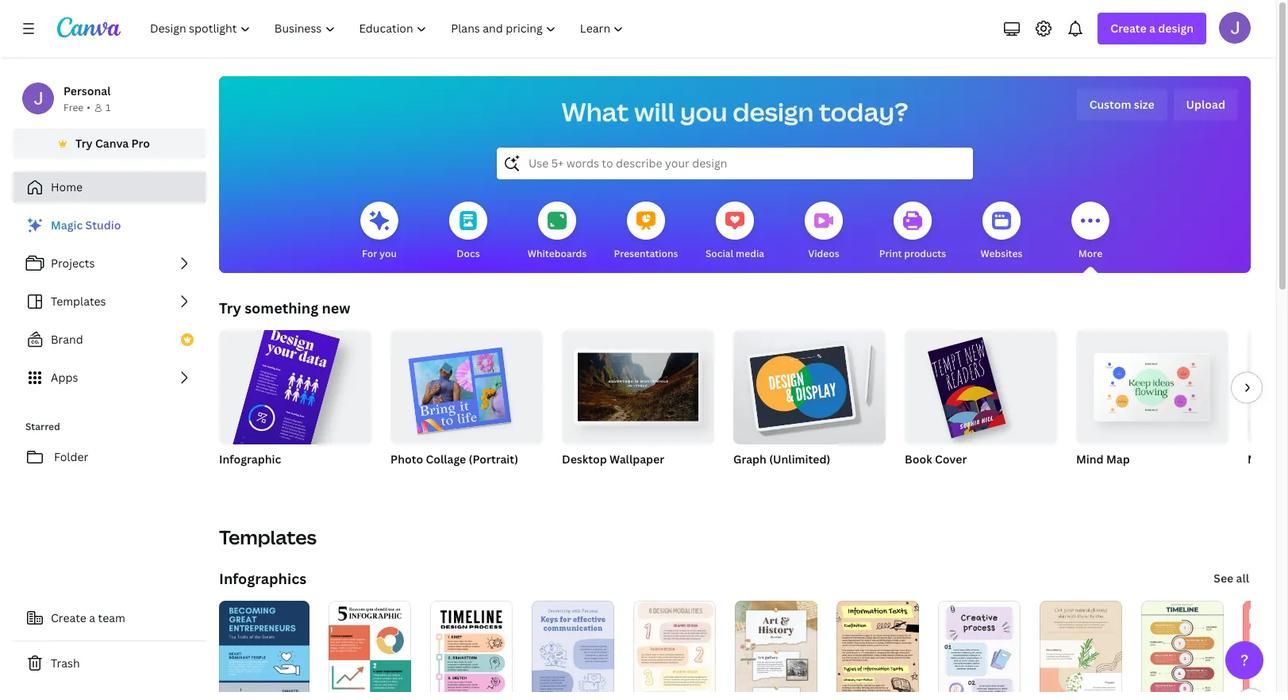 Task type: describe. For each thing, give the bounding box(es) containing it.
book
[[905, 452, 933, 467]]

all
[[1237, 571, 1250, 586]]

1
[[106, 101, 111, 114]]

what will you design today?
[[562, 94, 909, 129]]

•
[[87, 101, 90, 114]]

starred
[[25, 420, 60, 434]]

will
[[635, 94, 675, 129]]

projects link
[[13, 248, 206, 280]]

whiteboards
[[528, 247, 587, 260]]

(unlimited)
[[770, 452, 831, 467]]

try canva pro
[[75, 136, 150, 151]]

book cover
[[905, 452, 967, 467]]

desktop
[[562, 452, 607, 467]]

projects
[[51, 256, 95, 271]]

infographics link
[[219, 569, 307, 588]]

group for infographic
[[217, 319, 372, 522]]

mind
[[1077, 452, 1104, 467]]

free
[[64, 101, 84, 114]]

trash
[[51, 656, 80, 671]]

create a team button
[[13, 603, 206, 634]]

templates link
[[13, 286, 206, 318]]

a for design
[[1150, 21, 1156, 36]]

(portrait)
[[469, 452, 519, 467]]

whiteboards button
[[528, 191, 587, 273]]

book cover group
[[905, 324, 1058, 488]]

videos button
[[805, 191, 843, 273]]

custom size
[[1090, 97, 1155, 112]]

× for magazin
[[1264, 472, 1269, 486]]

group for book cover
[[905, 324, 1058, 445]]

websites
[[981, 247, 1023, 260]]

folder button
[[13, 442, 206, 473]]

create a design button
[[1098, 13, 1207, 44]]

new
[[322, 299, 351, 318]]

0 horizontal spatial design
[[733, 94, 814, 129]]

create a design
[[1111, 21, 1194, 36]]

create for create a team
[[51, 611, 86, 626]]

folder
[[54, 449, 88, 465]]

infographic group
[[217, 319, 372, 522]]

photo collage (portrait)
[[391, 452, 519, 467]]

products
[[905, 247, 947, 260]]

infographic
[[219, 452, 281, 467]]

presentations
[[614, 247, 679, 260]]

8.5 × 11 in button
[[1248, 472, 1289, 488]]

group for desktop wallpaper
[[562, 324, 715, 445]]

templates inside list
[[51, 294, 106, 309]]

try for try something new
[[219, 299, 241, 318]]

upload button
[[1174, 89, 1239, 121]]

1 horizontal spatial templates
[[219, 524, 317, 550]]

see
[[1214, 571, 1234, 586]]

studio
[[85, 218, 121, 233]]

websites button
[[981, 191, 1023, 273]]

magazin
[[1248, 452, 1289, 467]]

more button
[[1072, 191, 1110, 273]]

group for graph (unlimited)
[[734, 324, 886, 445]]

11
[[1271, 472, 1281, 486]]

for
[[362, 247, 377, 260]]

top level navigation element
[[140, 13, 638, 44]]

create for create a design
[[1111, 21, 1147, 36]]

today?
[[819, 94, 909, 129]]

map
[[1107, 452, 1131, 467]]

docs
[[457, 247, 480, 260]]

print products button
[[880, 191, 947, 273]]

create a team
[[51, 611, 125, 626]]

custom size button
[[1077, 89, 1168, 121]]

wallpaper
[[610, 452, 665, 467]]

0 vertical spatial you
[[680, 94, 728, 129]]

apps
[[51, 370, 78, 385]]



Task type: vqa. For each thing, say whether or not it's contained in the screenshot.
Infographic 800 × 2000 px
yes



Task type: locate. For each thing, give the bounding box(es) containing it.
1 horizontal spatial design
[[1159, 21, 1194, 36]]

1 vertical spatial create
[[51, 611, 86, 626]]

videos
[[809, 247, 840, 260]]

2000
[[247, 472, 273, 486]]

graph (unlimited)
[[734, 452, 831, 467]]

pro
[[131, 136, 150, 151]]

× inside magazin 8.5 × 11 in
[[1264, 472, 1269, 486]]

free •
[[64, 101, 90, 114]]

brand
[[51, 332, 83, 347]]

magic studio link
[[13, 210, 206, 241]]

home link
[[13, 172, 206, 203]]

photo
[[391, 452, 423, 467]]

apps link
[[13, 362, 206, 394]]

0 vertical spatial design
[[1159, 21, 1194, 36]]

team
[[98, 611, 125, 626]]

0 vertical spatial create
[[1111, 21, 1147, 36]]

group for mind map
[[1077, 324, 1229, 445]]

magazine cover group
[[1248, 330, 1289, 488]]

graph (unlimited) group
[[734, 324, 886, 488]]

graph
[[734, 452, 767, 467]]

try canva pro button
[[13, 129, 206, 159]]

create left team at the left bottom of page
[[51, 611, 86, 626]]

× left 11
[[1264, 472, 1269, 486]]

brand link
[[13, 324, 206, 356]]

0 vertical spatial templates
[[51, 294, 106, 309]]

size
[[1135, 97, 1155, 112]]

you right for
[[380, 247, 397, 260]]

magic
[[51, 218, 83, 233]]

social media button
[[706, 191, 765, 273]]

collage
[[426, 452, 466, 467]]

1 vertical spatial design
[[733, 94, 814, 129]]

infographics
[[219, 569, 307, 588]]

create
[[1111, 21, 1147, 36], [51, 611, 86, 626]]

print
[[880, 247, 902, 260]]

1 horizontal spatial create
[[1111, 21, 1147, 36]]

templates
[[51, 294, 106, 309], [219, 524, 317, 550]]

0 horizontal spatial templates
[[51, 294, 106, 309]]

templates down projects
[[51, 294, 106, 309]]

a left team at the left bottom of page
[[89, 611, 95, 626]]

try
[[75, 136, 93, 151], [219, 299, 241, 318]]

design up search search box
[[733, 94, 814, 129]]

0 vertical spatial try
[[75, 136, 93, 151]]

more
[[1079, 247, 1103, 260]]

a up 'size'
[[1150, 21, 1156, 36]]

create inside "button"
[[51, 611, 86, 626]]

for you button
[[361, 191, 399, 273]]

you
[[680, 94, 728, 129], [380, 247, 397, 260]]

0 horizontal spatial you
[[380, 247, 397, 260]]

Search search field
[[529, 148, 942, 179]]

in
[[1284, 472, 1289, 486]]

0 horizontal spatial try
[[75, 136, 93, 151]]

1 × from the left
[[241, 472, 245, 486]]

800 × 2000 px button
[[219, 472, 302, 488]]

a
[[1150, 21, 1156, 36], [89, 611, 95, 626]]

desktop wallpaper group
[[562, 324, 715, 488]]

try left "something"
[[219, 299, 241, 318]]

list
[[13, 210, 206, 394]]

create up custom size at the top right of the page
[[1111, 21, 1147, 36]]

0 vertical spatial a
[[1150, 21, 1156, 36]]

see all link
[[1213, 563, 1251, 595]]

1 vertical spatial a
[[89, 611, 95, 626]]

templates up infographics
[[219, 524, 317, 550]]

group for magazin
[[1248, 330, 1289, 445]]

a inside dropdown button
[[1150, 21, 1156, 36]]

try for try canva pro
[[75, 136, 93, 151]]

folder link
[[13, 442, 206, 473]]

custom
[[1090, 97, 1132, 112]]

personal
[[64, 83, 111, 98]]

800
[[219, 472, 238, 486]]

media
[[736, 247, 765, 260]]

trash link
[[13, 648, 206, 680]]

× for infographic
[[241, 472, 245, 486]]

group
[[217, 319, 372, 522], [391, 324, 543, 445], [562, 324, 715, 445], [734, 324, 886, 445], [905, 324, 1058, 445], [1077, 324, 1229, 445], [1248, 330, 1289, 445]]

photo collage (portrait) group
[[391, 324, 543, 488]]

1 horizontal spatial a
[[1150, 21, 1156, 36]]

8.5
[[1248, 472, 1262, 486]]

px
[[275, 472, 286, 486]]

docs button
[[449, 191, 488, 273]]

try left canva
[[75, 136, 93, 151]]

× inside infographic 800 × 2000 px
[[241, 472, 245, 486]]

None search field
[[497, 148, 974, 179]]

2 × from the left
[[1264, 472, 1269, 486]]

1 horizontal spatial try
[[219, 299, 241, 318]]

list containing magic studio
[[13, 210, 206, 394]]

0 horizontal spatial a
[[89, 611, 95, 626]]

design inside dropdown button
[[1159, 21, 1194, 36]]

mind map
[[1077, 452, 1131, 467]]

social
[[706, 247, 734, 260]]

create inside dropdown button
[[1111, 21, 1147, 36]]

canva
[[95, 136, 129, 151]]

social media
[[706, 247, 765, 260]]

infographic 800 × 2000 px
[[219, 452, 286, 486]]

try inside try canva pro "button"
[[75, 136, 93, 151]]

1 vertical spatial try
[[219, 299, 241, 318]]

print products
[[880, 247, 947, 260]]

design
[[1159, 21, 1194, 36], [733, 94, 814, 129]]

group for photo collage (portrait)
[[391, 324, 543, 445]]

desktop wallpaper
[[562, 452, 665, 467]]

1 vertical spatial templates
[[219, 524, 317, 550]]

a inside "button"
[[89, 611, 95, 626]]

1 horizontal spatial you
[[680, 94, 728, 129]]

0 horizontal spatial ×
[[241, 472, 245, 486]]

see all
[[1214, 571, 1250, 586]]

jacob simon image
[[1220, 12, 1251, 44]]

design left jacob simon image
[[1159, 21, 1194, 36]]

a for team
[[89, 611, 95, 626]]

presentations button
[[614, 191, 679, 273]]

something
[[245, 299, 319, 318]]

what
[[562, 94, 629, 129]]

1 horizontal spatial ×
[[1264, 472, 1269, 486]]

try something new
[[219, 299, 351, 318]]

magazin 8.5 × 11 in
[[1248, 452, 1289, 486]]

0 horizontal spatial create
[[51, 611, 86, 626]]

1 vertical spatial you
[[380, 247, 397, 260]]

upload
[[1187, 97, 1226, 112]]

you inside for you button
[[380, 247, 397, 260]]

× right 800
[[241, 472, 245, 486]]

you right will at top
[[680, 94, 728, 129]]

magic studio
[[51, 218, 121, 233]]

mind map group
[[1077, 324, 1229, 488]]

cover
[[935, 452, 967, 467]]

for you
[[362, 247, 397, 260]]



